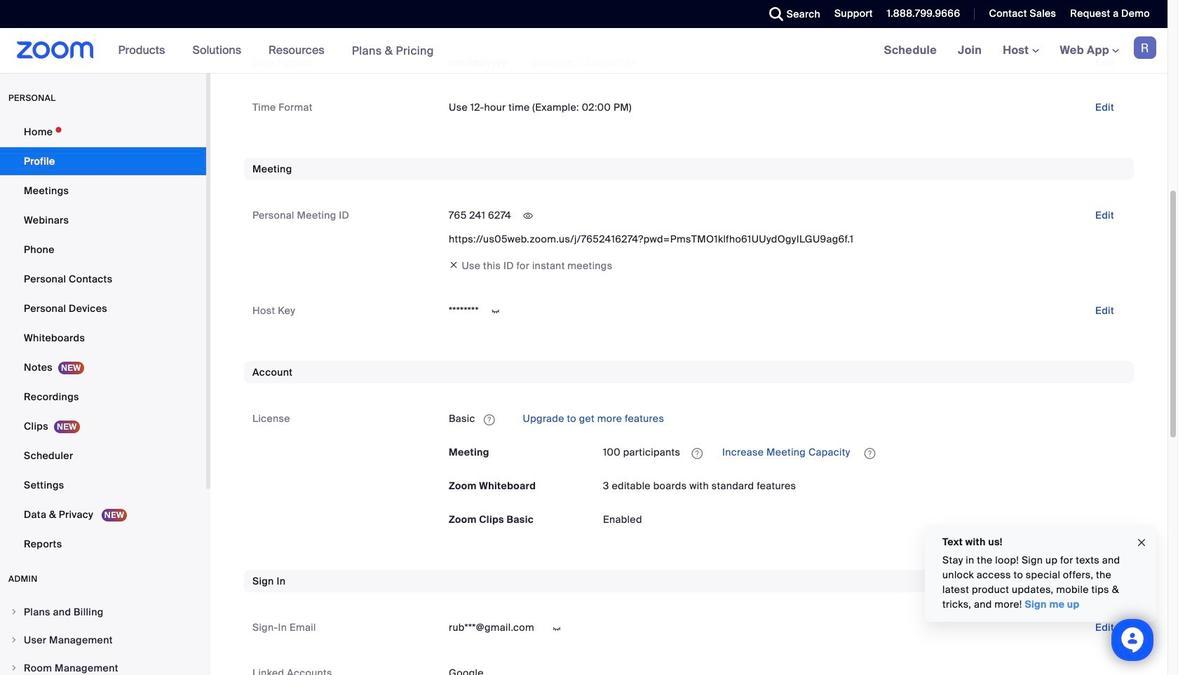 Task type: vqa. For each thing, say whether or not it's contained in the screenshot.
right image
yes



Task type: locate. For each thing, give the bounding box(es) containing it.
right image
[[10, 636, 18, 645], [10, 664, 18, 673]]

profile picture image
[[1134, 36, 1157, 59]]

2 vertical spatial menu item
[[0, 655, 206, 675]]

0 vertical spatial menu item
[[0, 599, 206, 626]]

close image
[[1136, 535, 1147, 551]]

1 menu item from the top
[[0, 599, 206, 626]]

1 vertical spatial application
[[603, 441, 1126, 464]]

1 right image from the top
[[10, 636, 18, 645]]

hide personal meeting id image
[[517, 210, 539, 222]]

0 vertical spatial right image
[[10, 636, 18, 645]]

admin menu menu
[[0, 599, 206, 675]]

learn more about increasing meeting capacity image
[[860, 447, 880, 460]]

menu item
[[0, 599, 206, 626], [0, 627, 206, 654], [0, 655, 206, 675]]

banner
[[0, 28, 1168, 74]]

1 vertical spatial right image
[[10, 664, 18, 673]]

2 right image from the top
[[10, 664, 18, 673]]

learn more about your license type image
[[482, 415, 496, 425]]

right image
[[10, 608, 18, 616]]

3 menu item from the top
[[0, 655, 206, 675]]

1 vertical spatial menu item
[[0, 627, 206, 654]]

application
[[449, 408, 1126, 430], [603, 441, 1126, 464]]

product information navigation
[[108, 28, 445, 74]]



Task type: describe. For each thing, give the bounding box(es) containing it.
0 vertical spatial application
[[449, 408, 1126, 430]]

2 menu item from the top
[[0, 627, 206, 654]]

zoom logo image
[[17, 41, 94, 59]]

meetings navigation
[[874, 28, 1168, 74]]

show host key image
[[484, 305, 507, 318]]

personal menu menu
[[0, 118, 206, 560]]



